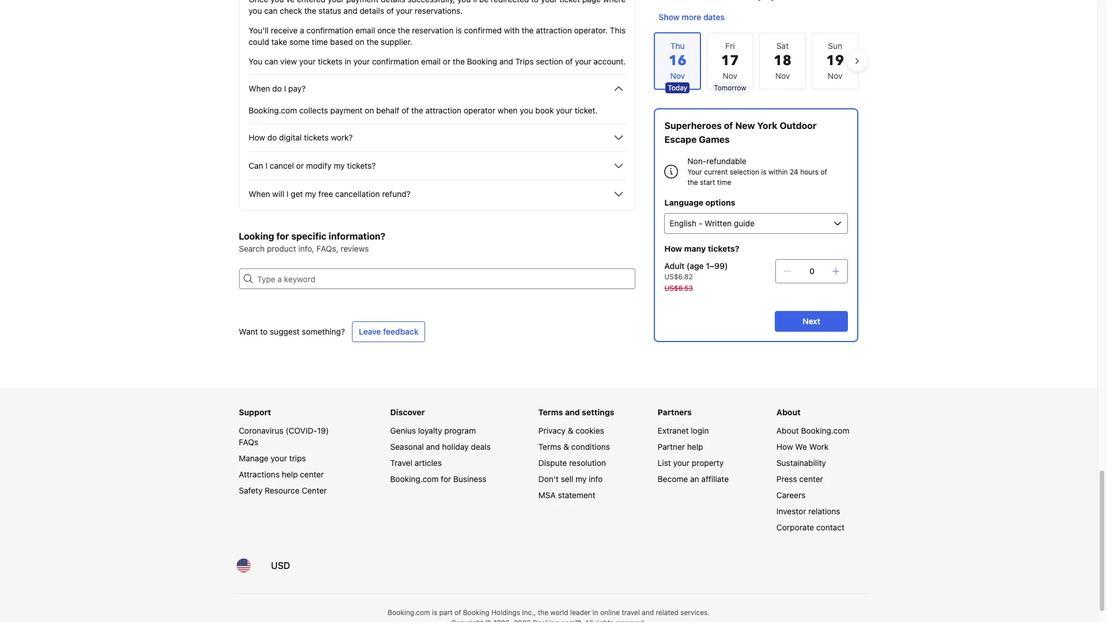 Task type: vqa. For each thing, say whether or not it's contained in the screenshot.
bottom Coffee
no



Task type: locate. For each thing, give the bounding box(es) containing it.
1 vertical spatial tickets?
[[708, 244, 740, 254]]

1 vertical spatial on
[[365, 106, 374, 115]]

0 vertical spatial time
[[312, 37, 328, 47]]

of left new
[[725, 120, 734, 131]]

0 vertical spatial attraction
[[536, 25, 572, 35]]

the
[[305, 6, 317, 16], [398, 25, 410, 35], [522, 25, 534, 35], [367, 37, 379, 47], [453, 57, 465, 66], [412, 106, 424, 115], [688, 178, 699, 187], [538, 609, 549, 617]]

seasonal
[[390, 442, 424, 452]]

tickets? inside dropdown button
[[347, 161, 376, 171]]

2 about from the top
[[777, 426, 799, 436]]

superheroes of new york outdoor escape games
[[665, 120, 817, 145]]

tickets down based in the left top of the page
[[318, 57, 343, 66]]

0 horizontal spatial time
[[312, 37, 328, 47]]

when left will
[[249, 189, 270, 199]]

specific
[[292, 231, 327, 242]]

help for partner
[[688, 442, 704, 452]]

suggest
[[270, 327, 300, 337]]

tickets? up 1–99)
[[708, 244, 740, 254]]

your
[[328, 0, 344, 4], [541, 0, 558, 4], [396, 6, 413, 16], [299, 57, 316, 66], [354, 57, 370, 66], [575, 57, 592, 66], [557, 106, 573, 115], [271, 454, 287, 464], [674, 458, 690, 468]]

press center link
[[777, 474, 824, 484]]

how left we
[[777, 442, 794, 452]]

nov up tomorrow
[[723, 71, 738, 81]]

my inside dropdown button
[[305, 189, 316, 199]]

confirmation up based in the left top of the page
[[307, 25, 354, 35]]

1 horizontal spatial you
[[520, 106, 534, 115]]

0 vertical spatial how
[[249, 133, 265, 142]]

terms for terms and settings
[[539, 408, 563, 417]]

1 horizontal spatial for
[[441, 474, 451, 484]]

0 horizontal spatial email
[[356, 25, 375, 35]]

can
[[264, 6, 278, 16], [265, 57, 278, 66]]

0 vertical spatial i
[[284, 84, 286, 93]]

1 horizontal spatial center
[[800, 474, 824, 484]]

information?
[[329, 231, 386, 242]]

can right you
[[265, 57, 278, 66]]

1 vertical spatial time
[[718, 178, 732, 187]]

email left the once
[[356, 25, 375, 35]]

2 nov from the left
[[776, 71, 791, 81]]

don't sell my info link
[[539, 474, 603, 484]]

settings
[[582, 408, 615, 417]]

0 horizontal spatial in
[[345, 57, 352, 66]]

1 horizontal spatial email
[[421, 57, 441, 66]]

is left confirmed
[[456, 25, 462, 35]]

1 about from the top
[[777, 408, 801, 417]]

0 vertical spatial &
[[568, 426, 574, 436]]

the down when do i pay? dropdown button
[[412, 106, 424, 115]]

3 nov from the left
[[828, 71, 843, 81]]

nov inside fri 17 nov tomorrow
[[723, 71, 738, 81]]

on left behalf
[[365, 106, 374, 115]]

email down you'll receive a confirmation email once the reservation is confirmed with the attraction operator. this could take some time based on the supplier.
[[421, 57, 441, 66]]

& up the "terms & conditions" link
[[568, 426, 574, 436]]

for inside the looking for specific information? search product info, faqs, reviews
[[277, 231, 289, 242]]

want
[[239, 327, 258, 337]]

0 vertical spatial terms
[[539, 408, 563, 417]]

1 vertical spatial or
[[296, 161, 304, 171]]

1 horizontal spatial tickets?
[[708, 244, 740, 254]]

is left part
[[432, 609, 438, 617]]

2 horizontal spatial how
[[777, 442, 794, 452]]

1 vertical spatial email
[[421, 57, 441, 66]]

of right part
[[455, 609, 461, 617]]

payment up work?
[[331, 106, 363, 115]]

info,
[[298, 244, 315, 254]]

how
[[249, 133, 265, 142], [665, 244, 683, 254], [777, 442, 794, 452]]

booking.com down 'travel articles'
[[390, 474, 439, 484]]

do inside how do digital tickets work? dropdown button
[[268, 133, 277, 142]]

0 vertical spatial for
[[277, 231, 289, 242]]

ticket
[[560, 0, 581, 4]]

when for when do i pay?
[[249, 84, 270, 93]]

1 vertical spatial confirmation
[[372, 57, 419, 66]]

1 horizontal spatial attraction
[[536, 25, 572, 35]]

0 vertical spatial on
[[355, 37, 365, 47]]

holdings
[[492, 609, 521, 617]]

leave feedback
[[359, 327, 419, 337]]

1 horizontal spatial help
[[688, 442, 704, 452]]

1 terms from the top
[[539, 408, 563, 417]]

2 horizontal spatial nov
[[828, 71, 843, 81]]

leave feedback button
[[352, 322, 426, 342]]

booking.com for booking.com collects payment on behalf of the attraction operator when you book your ticket.
[[249, 106, 297, 115]]

0 vertical spatial about
[[777, 408, 801, 417]]

services.
[[681, 609, 710, 617]]

for
[[277, 231, 289, 242], [441, 474, 451, 484]]

help up safety resource center link
[[282, 470, 298, 480]]

2 terms from the top
[[539, 442, 562, 452]]

1 vertical spatial about
[[777, 426, 799, 436]]

become an affiliate
[[658, 474, 729, 484]]

0 vertical spatial confirmation
[[307, 25, 354, 35]]

i inside dropdown button
[[287, 189, 289, 199]]

do inside when do i pay? dropdown button
[[272, 84, 282, 93]]

1 horizontal spatial or
[[443, 57, 451, 66]]

when do i pay? button
[[249, 82, 626, 96]]

1 horizontal spatial to
[[532, 0, 539, 4]]

or right cancel
[[296, 161, 304, 171]]

0 horizontal spatial my
[[305, 189, 316, 199]]

confirmation
[[307, 25, 354, 35], [372, 57, 419, 66]]

in left the online
[[593, 609, 599, 617]]

2 vertical spatial how
[[777, 442, 794, 452]]

msa
[[539, 491, 556, 500]]

2 vertical spatial i
[[287, 189, 289, 199]]

work
[[810, 442, 829, 452]]

affiliate
[[702, 474, 729, 484]]

manage
[[239, 454, 269, 464]]

confirmation down supplier.
[[372, 57, 419, 66]]

usd
[[271, 561, 290, 571]]

digital
[[279, 133, 302, 142]]

my inside dropdown button
[[334, 161, 345, 171]]

1 horizontal spatial confirmation
[[372, 57, 419, 66]]

0 horizontal spatial help
[[282, 470, 298, 480]]

once
[[378, 25, 396, 35]]

when inside dropdown button
[[249, 84, 270, 93]]

0 horizontal spatial confirmation
[[307, 25, 354, 35]]

1 horizontal spatial time
[[718, 178, 732, 187]]

when inside dropdown button
[[249, 189, 270, 199]]

how up 'adult'
[[665, 244, 683, 254]]

&
[[568, 426, 574, 436], [564, 442, 570, 452]]

tickets
[[318, 57, 343, 66], [304, 133, 329, 142]]

how up can
[[249, 133, 265, 142]]

0 vertical spatial my
[[334, 161, 345, 171]]

1 when from the top
[[249, 84, 270, 93]]

0 horizontal spatial i
[[266, 161, 268, 171]]

fri 17 nov tomorrow
[[714, 41, 747, 92]]

you
[[249, 6, 262, 16], [520, 106, 534, 115]]

within
[[769, 168, 788, 176]]

book
[[536, 106, 554, 115]]

i for do
[[284, 84, 286, 93]]

0 vertical spatial do
[[272, 84, 282, 93]]

center down sustainability
[[800, 474, 824, 484]]

or down you'll receive a confirmation email once the reservation is confirmed with the attraction operator. this could take some time based on the supplier.
[[443, 57, 451, 66]]

time inside 'non-refundable your current selection is within 24 hours of the start time'
[[718, 178, 732, 187]]

Type a keyword field
[[253, 269, 636, 289]]

looking for specific information? search product info, faqs, reviews
[[239, 231, 386, 254]]

1 horizontal spatial is
[[456, 25, 462, 35]]

the down your
[[688, 178, 699, 187]]

1 vertical spatial for
[[441, 474, 451, 484]]

1 vertical spatial help
[[282, 470, 298, 480]]

i right can
[[266, 161, 268, 171]]

my right get
[[305, 189, 316, 199]]

terms down privacy
[[539, 442, 562, 452]]

booking.com for booking.com is part of booking holdings inc., the world leader in online travel and related services.
[[388, 609, 430, 617]]

2 horizontal spatial i
[[287, 189, 289, 199]]

0 horizontal spatial tickets?
[[347, 161, 376, 171]]

more
[[682, 12, 702, 22]]

for left "business"
[[441, 474, 451, 484]]

0 vertical spatial is
[[456, 25, 462, 35]]

seasonal and holiday deals link
[[390, 442, 491, 452]]

0 horizontal spatial how
[[249, 133, 265, 142]]

region containing 17
[[645, 28, 869, 95]]

terms and settings
[[539, 408, 615, 417]]

0 horizontal spatial to
[[260, 327, 268, 337]]

of up the once
[[387, 6, 394, 16]]

booking.com left part
[[388, 609, 430, 617]]

of inside 'non-refundable your current selection is within 24 hours of the start time'
[[821, 168, 828, 176]]

1 vertical spatial terms
[[539, 442, 562, 452]]

nov down "18"
[[776, 71, 791, 81]]

account.
[[594, 57, 626, 66]]

time inside you'll receive a confirmation email once the reservation is confirmed with the attraction operator. this could take some time based on the supplier.
[[312, 37, 328, 47]]

1 vertical spatial tickets
[[304, 133, 329, 142]]

1 vertical spatial is
[[762, 168, 767, 176]]

18
[[774, 51, 792, 70]]

19)
[[317, 426, 329, 436]]

privacy & cookies
[[539, 426, 605, 436]]

leader
[[571, 609, 591, 617]]

faqs,
[[317, 244, 339, 254]]

i right will
[[287, 189, 289, 199]]

new
[[736, 120, 756, 131]]

how for how do digital tickets work?
[[249, 133, 265, 142]]

1 vertical spatial &
[[564, 442, 570, 452]]

attraction up "section" at the top of page
[[536, 25, 572, 35]]

0 vertical spatial email
[[356, 25, 375, 35]]

0 vertical spatial tickets?
[[347, 161, 376, 171]]

about up about booking.com link
[[777, 408, 801, 417]]

terms
[[539, 408, 563, 417], [539, 442, 562, 452]]

extranet
[[658, 426, 689, 436]]

adult (age 1–99) us$6.82
[[665, 261, 729, 281]]

0 horizontal spatial center
[[300, 470, 324, 480]]

tickets left work?
[[304, 133, 329, 142]]

in down based in the left top of the page
[[345, 57, 352, 66]]

the up supplier.
[[398, 25, 410, 35]]

business
[[454, 474, 487, 484]]

confirmed
[[464, 25, 502, 35]]

1 horizontal spatial on
[[365, 106, 374, 115]]

of inside superheroes of new york outdoor escape games
[[725, 120, 734, 131]]

0 horizontal spatial on
[[355, 37, 365, 47]]

how for how we work
[[777, 442, 794, 452]]

tickets inside dropdown button
[[304, 133, 329, 142]]

for for booking.com
[[441, 474, 451, 484]]

of right "section" at the top of page
[[566, 57, 573, 66]]

cancellation
[[335, 189, 380, 199]]

you left book
[[520, 106, 534, 115]]

region
[[645, 28, 869, 95]]

is inside 'non-refundable your current selection is within 24 hours of the start time'
[[762, 168, 767, 176]]

to right the want
[[260, 327, 268, 337]]

0 horizontal spatial for
[[277, 231, 289, 242]]

0 vertical spatial to
[[532, 0, 539, 4]]

the down the once
[[367, 37, 379, 47]]

you inside once you've entered your payment details successfully, you'll be redirected to your ticket page where you can check the status and details of your reservations.
[[249, 6, 262, 16]]

of inside once you've entered your payment details successfully, you'll be redirected to your ticket page where you can check the status and details of your reservations.
[[387, 6, 394, 16]]

0 horizontal spatial is
[[432, 609, 438, 617]]

2 horizontal spatial my
[[576, 474, 587, 484]]

my right modify
[[334, 161, 345, 171]]

1 horizontal spatial i
[[284, 84, 286, 93]]

time right some
[[312, 37, 328, 47]]

0 horizontal spatial nov
[[723, 71, 738, 81]]

1 vertical spatial my
[[305, 189, 316, 199]]

non-refundable your current selection is within 24 hours of the start time
[[688, 156, 828, 187]]

safety resource center
[[239, 486, 327, 496]]

show
[[659, 12, 680, 22]]

statement
[[558, 491, 596, 500]]

nov inside sat 18 nov
[[776, 71, 791, 81]]

to right redirected
[[532, 0, 539, 4]]

you'll
[[458, 0, 477, 4]]

1 vertical spatial attraction
[[426, 106, 462, 115]]

0 vertical spatial can
[[264, 6, 278, 16]]

about up we
[[777, 426, 799, 436]]

tickets?
[[347, 161, 376, 171], [708, 244, 740, 254]]

terms up privacy
[[539, 408, 563, 417]]

when
[[249, 84, 270, 93], [249, 189, 270, 199]]

how inside dropdown button
[[249, 133, 265, 142]]

terms for terms & conditions
[[539, 442, 562, 452]]

booking.com for booking.com for business
[[390, 474, 439, 484]]

1 horizontal spatial my
[[334, 161, 345, 171]]

you can view your tickets in your confirmation email or the booking and trips section of your account.
[[249, 57, 626, 66]]

receive
[[271, 25, 298, 35]]

the down entered
[[305, 6, 317, 16]]

center
[[300, 470, 324, 480], [800, 474, 824, 484]]

booking.com up work
[[802, 426, 850, 436]]

of right the hours
[[821, 168, 828, 176]]

fri
[[726, 41, 735, 51]]

my
[[334, 161, 345, 171], [305, 189, 316, 199], [576, 474, 587, 484]]

nov down 19
[[828, 71, 843, 81]]

booking down confirmed
[[467, 57, 498, 66]]

booking.com down when do i pay?
[[249, 106, 297, 115]]

center up the center
[[300, 470, 324, 480]]

corporate contact link
[[777, 523, 845, 533]]

in
[[345, 57, 352, 66], [593, 609, 599, 617]]

nov for 17
[[723, 71, 738, 81]]

manage your trips
[[239, 454, 306, 464]]

you down once
[[249, 6, 262, 16]]

1 vertical spatial do
[[268, 133, 277, 142]]

show more dates
[[659, 12, 725, 22]]

tickets? up cancellation
[[347, 161, 376, 171]]

attraction down when do i pay? dropdown button
[[426, 106, 462, 115]]

of right behalf
[[402, 106, 409, 115]]

booking left holdings
[[463, 609, 490, 617]]

0 vertical spatial in
[[345, 57, 352, 66]]

about booking.com
[[777, 426, 850, 436]]

and right status
[[344, 6, 358, 16]]

when down you
[[249, 84, 270, 93]]

0 vertical spatial tickets
[[318, 57, 343, 66]]

2 horizontal spatial is
[[762, 168, 767, 176]]

1 nov from the left
[[723, 71, 738, 81]]

0 vertical spatial booking
[[467, 57, 498, 66]]

on right based in the left top of the page
[[355, 37, 365, 47]]

email inside you'll receive a confirmation email once the reservation is confirmed with the attraction operator. this could take some time based on the supplier.
[[356, 25, 375, 35]]

1 vertical spatial when
[[249, 189, 270, 199]]

do left pay?
[[272, 84, 282, 93]]

is left "within"
[[762, 168, 767, 176]]

0 vertical spatial help
[[688, 442, 704, 452]]

do left digital on the left of page
[[268, 133, 277, 142]]

1 vertical spatial to
[[260, 327, 268, 337]]

time down current
[[718, 178, 732, 187]]

help up list your property
[[688, 442, 704, 452]]

outdoor
[[780, 120, 817, 131]]

& for terms
[[564, 442, 570, 452]]

0 vertical spatial you
[[249, 6, 262, 16]]

0 vertical spatial when
[[249, 84, 270, 93]]

for up product
[[277, 231, 289, 242]]

to inside once you've entered your payment details successfully, you'll be redirected to your ticket page where you can check the status and details of your reservations.
[[532, 0, 539, 4]]

extranet login
[[658, 426, 709, 436]]

1 horizontal spatial nov
[[776, 71, 791, 81]]

0 horizontal spatial or
[[296, 161, 304, 171]]

1 horizontal spatial how
[[665, 244, 683, 254]]

1 horizontal spatial in
[[593, 609, 599, 617]]

0 vertical spatial payment
[[347, 0, 379, 4]]

can down you've
[[264, 6, 278, 16]]

will
[[272, 189, 284, 199]]

& down privacy & cookies
[[564, 442, 570, 452]]

i left pay?
[[284, 84, 286, 93]]

the inside 'non-refundable your current selection is within 24 hours of the start time'
[[688, 178, 699, 187]]

an
[[691, 474, 700, 484]]

once you've entered your payment details successfully, you'll be redirected to your ticket page where you can check the status and details of your reservations.
[[249, 0, 626, 16]]

options
[[706, 198, 736, 208]]

payment
[[347, 0, 379, 4], [331, 106, 363, 115]]

nov inside sun 19 nov
[[828, 71, 843, 81]]

0 horizontal spatial you
[[249, 6, 262, 16]]

2 when from the top
[[249, 189, 270, 199]]

how we work
[[777, 442, 829, 452]]

my right sell
[[576, 474, 587, 484]]

1 vertical spatial how
[[665, 244, 683, 254]]

related
[[656, 609, 679, 617]]

free
[[319, 189, 333, 199]]

don't sell my info
[[539, 474, 603, 484]]

payment up the once
[[347, 0, 379, 4]]

modify
[[306, 161, 332, 171]]



Task type: describe. For each thing, give the bounding box(es) containing it.
list
[[658, 458, 672, 468]]

discover
[[390, 408, 425, 417]]

genius
[[390, 426, 416, 436]]

refund?
[[382, 189, 411, 199]]

sat
[[777, 41, 789, 51]]

loyalty
[[418, 426, 443, 436]]

on inside you'll receive a confirmation email once the reservation is confirmed with the attraction operator. this could take some time based on the supplier.
[[355, 37, 365, 47]]

operator
[[464, 106, 496, 115]]

check
[[280, 6, 302, 16]]

coronavirus (covid-19) faqs
[[239, 426, 329, 447]]

investor relations
[[777, 507, 841, 517]]

trips
[[516, 57, 534, 66]]

us$6.82
[[665, 273, 693, 281]]

don't
[[539, 474, 559, 484]]

you've
[[271, 0, 295, 4]]

and down genius loyalty program in the left of the page
[[426, 442, 440, 452]]

and right travel
[[642, 609, 654, 617]]

nov for 19
[[828, 71, 843, 81]]

2 vertical spatial is
[[432, 609, 438, 617]]

sat 18 nov
[[774, 41, 792, 81]]

part
[[440, 609, 453, 617]]

faqs
[[239, 438, 259, 447]]

you
[[249, 57, 263, 66]]

and left the "trips"
[[500, 57, 514, 66]]

about for about booking.com
[[777, 426, 799, 436]]

some
[[290, 37, 310, 47]]

extranet login link
[[658, 426, 709, 436]]

24
[[790, 168, 799, 176]]

press center
[[777, 474, 824, 484]]

superheroes
[[665, 120, 722, 131]]

genius loyalty program
[[390, 426, 476, 436]]

about for about
[[777, 408, 801, 417]]

articles
[[415, 458, 442, 468]]

careers
[[777, 491, 806, 500]]

hours
[[801, 168, 819, 176]]

partner help link
[[658, 442, 704, 452]]

language
[[665, 198, 704, 208]]

inc.,
[[523, 609, 536, 617]]

resource
[[265, 486, 300, 496]]

login
[[691, 426, 709, 436]]

nov for 18
[[776, 71, 791, 81]]

i for will
[[287, 189, 289, 199]]

supplier.
[[381, 37, 413, 47]]

careers link
[[777, 491, 806, 500]]

you'll receive a confirmation email once the reservation is confirmed with the attraction operator. this could take some time based on the supplier.
[[249, 25, 626, 47]]

2 vertical spatial my
[[576, 474, 587, 484]]

property
[[692, 458, 724, 468]]

become
[[658, 474, 689, 484]]

when for when will i get my free cancellation refund?
[[249, 189, 270, 199]]

1 vertical spatial payment
[[331, 106, 363, 115]]

world
[[551, 609, 569, 617]]

reservations.
[[415, 6, 463, 16]]

list your property link
[[658, 458, 724, 468]]

deals
[[471, 442, 491, 452]]

0 vertical spatial details
[[381, 0, 406, 4]]

this
[[610, 25, 626, 35]]

holiday
[[442, 442, 469, 452]]

0 vertical spatial or
[[443, 57, 451, 66]]

next
[[803, 317, 821, 326]]

help for attractions
[[282, 470, 298, 480]]

genius loyalty program link
[[390, 426, 476, 436]]

& for privacy
[[568, 426, 574, 436]]

operator.
[[575, 25, 608, 35]]

redirected
[[491, 0, 529, 4]]

section
[[536, 57, 564, 66]]

partner
[[658, 442, 686, 452]]

many
[[685, 244, 706, 254]]

confirmation inside you'll receive a confirmation email once the reservation is confirmed with the attraction operator. this could take some time based on the supplier.
[[307, 25, 354, 35]]

current
[[705, 168, 728, 176]]

want to suggest something?
[[239, 327, 345, 337]]

the down you'll receive a confirmation email once the reservation is confirmed with the attraction operator. this could take some time based on the supplier.
[[453, 57, 465, 66]]

selection
[[730, 168, 760, 176]]

can i cancel or modify my tickets? button
[[249, 159, 626, 173]]

when will i get my free cancellation refund? button
[[249, 187, 626, 201]]

travel
[[390, 458, 413, 468]]

page
[[583, 0, 601, 4]]

privacy
[[539, 426, 566, 436]]

1 vertical spatial details
[[360, 6, 385, 16]]

become an affiliate link
[[658, 474, 729, 484]]

collects
[[299, 106, 328, 115]]

1 vertical spatial i
[[266, 161, 268, 171]]

(covid-
[[286, 426, 317, 436]]

or inside dropdown button
[[296, 161, 304, 171]]

can inside once you've entered your payment details successfully, you'll be redirected to your ticket page where you can check the status and details of your reservations.
[[264, 6, 278, 16]]

non-
[[688, 156, 707, 166]]

terms & conditions link
[[539, 442, 610, 452]]

17
[[722, 51, 740, 70]]

1 vertical spatial can
[[265, 57, 278, 66]]

corporate contact
[[777, 523, 845, 533]]

when do i pay?
[[249, 84, 306, 93]]

about booking.com link
[[777, 426, 850, 436]]

could
[[249, 37, 269, 47]]

attraction inside you'll receive a confirmation email once the reservation is confirmed with the attraction operator. this could take some time based on the supplier.
[[536, 25, 572, 35]]

1 vertical spatial booking
[[463, 609, 490, 617]]

the right inc.,
[[538, 609, 549, 617]]

and up privacy & cookies link at the bottom
[[565, 408, 580, 417]]

1 vertical spatial in
[[593, 609, 599, 617]]

do for how
[[268, 133, 277, 142]]

coronavirus
[[239, 426, 284, 436]]

do for when
[[272, 84, 282, 93]]

0 horizontal spatial attraction
[[426, 106, 462, 115]]

is inside you'll receive a confirmation email once the reservation is confirmed with the attraction operator. this could take some time based on the supplier.
[[456, 25, 462, 35]]

with
[[504, 25, 520, 35]]

and inside once you've entered your payment details successfully, you'll be redirected to your ticket page where you can check the status and details of your reservations.
[[344, 6, 358, 16]]

travel articles
[[390, 458, 442, 468]]

the inside once you've entered your payment details successfully, you'll be redirected to your ticket page where you can check the status and details of your reservations.
[[305, 6, 317, 16]]

for for looking
[[277, 231, 289, 242]]

tomorrow
[[714, 84, 747, 92]]

privacy & cookies link
[[539, 426, 605, 436]]

booking.com collects payment on behalf of the attraction operator when you book your ticket.
[[249, 106, 598, 115]]

investor
[[777, 507, 807, 517]]

attractions help center
[[239, 470, 324, 480]]

product
[[267, 244, 296, 254]]

19
[[827, 51, 845, 70]]

feedback
[[383, 327, 419, 337]]

usd button
[[264, 552, 297, 580]]

the right with
[[522, 25, 534, 35]]

how for how many tickets?
[[665, 244, 683, 254]]

payment inside once you've entered your payment details successfully, you'll be redirected to your ticket page where you can check the status and details of your reservations.
[[347, 0, 379, 4]]

center
[[302, 486, 327, 496]]

status
[[319, 6, 342, 16]]

1 vertical spatial you
[[520, 106, 534, 115]]



